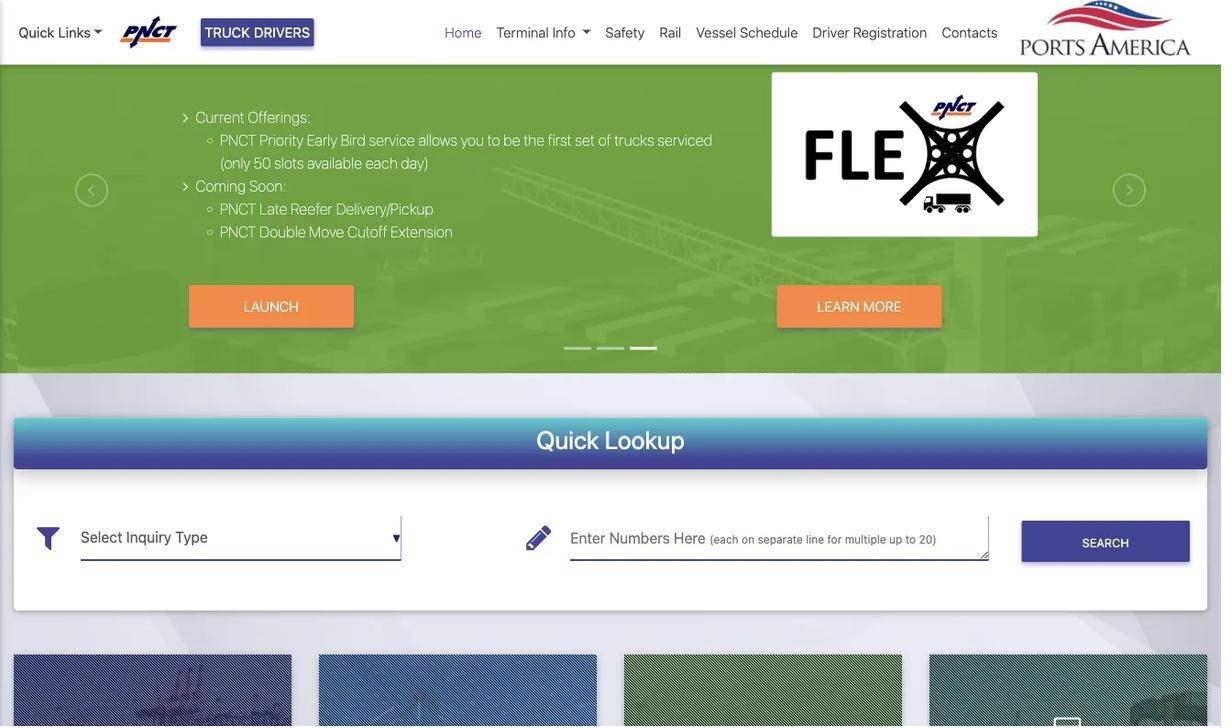 Task type: vqa. For each thing, say whether or not it's contained in the screenshot.
the "Truck"
yes



Task type: describe. For each thing, give the bounding box(es) containing it.
home
[[445, 24, 482, 40]]

coming
[[196, 178, 246, 195]]

service
[[353, 30, 478, 69]]

move
[[309, 223, 344, 241]]

set
[[575, 132, 595, 149]]

vessel schedule link
[[689, 15, 806, 50]]

trucks
[[615, 132, 655, 149]]

rail
[[660, 24, 682, 40]]

launch
[[244, 299, 299, 315]]

search
[[1083, 536, 1130, 550]]

registration
[[853, 24, 928, 40]]

offerings:
[[248, 109, 311, 126]]

be
[[504, 132, 520, 149]]

driver
[[813, 24, 850, 40]]

vessel schedule
[[696, 24, 798, 40]]

for
[[828, 534, 842, 547]]

you
[[461, 132, 484, 149]]

pnct inside current offerings: pnct priority early bird service allows you to be the first set of trucks serviced (only 50 slots available each day)
[[220, 132, 256, 149]]

priority
[[260, 132, 304, 149]]

up
[[890, 534, 903, 547]]

learn more link
[[777, 286, 942, 328]]

quick for quick links
[[18, 24, 54, 40]]

truck
[[205, 24, 250, 40]]

rail link
[[652, 15, 689, 50]]

enter
[[571, 530, 606, 548]]

available
[[307, 155, 362, 172]]

angle right image for coming
[[183, 179, 188, 194]]

to inside enter numbers here (each on separate line for multiple up to 20)
[[906, 534, 916, 547]]

serviced
[[658, 132, 713, 149]]

learn more
[[818, 299, 902, 315]]

pnct flex service
[[183, 30, 478, 69]]

schedule
[[740, 24, 798, 40]]

20)
[[919, 534, 937, 547]]

early
[[307, 132, 337, 149]]

quick lookup
[[537, 426, 685, 455]]

reefer
[[291, 200, 333, 218]]

quick for quick lookup
[[537, 426, 599, 455]]

slots
[[274, 155, 304, 172]]

driver registration link
[[806, 15, 935, 50]]

here
[[674, 530, 706, 548]]

of
[[598, 132, 611, 149]]

flexible service image
[[0, 7, 1222, 477]]

search button
[[1022, 522, 1190, 563]]

truck drivers link
[[201, 18, 314, 46]]

terminal info link
[[489, 15, 598, 50]]

vessel
[[696, 24, 737, 40]]

late
[[260, 200, 288, 218]]

double
[[260, 223, 306, 241]]

quick links link
[[18, 22, 102, 43]]

the
[[524, 132, 545, 149]]

contacts
[[942, 24, 998, 40]]



Task type: locate. For each thing, give the bounding box(es) containing it.
None text field
[[81, 516, 401, 561], [571, 516, 989, 561], [81, 516, 401, 561], [571, 516, 989, 561]]

flex
[[273, 30, 346, 69]]

contacts link
[[935, 15, 1006, 50]]

quick links
[[18, 24, 91, 40]]

numbers
[[610, 530, 670, 548]]

cutoff
[[348, 223, 388, 241]]

to inside current offerings: pnct priority early bird service allows you to be the first set of trucks serviced (only 50 slots available each day)
[[488, 132, 500, 149]]

to right up
[[906, 534, 916, 547]]

enter numbers here (each on separate line for multiple up to 20)
[[571, 530, 937, 548]]

each
[[366, 155, 398, 172]]

quick left lookup
[[537, 426, 599, 455]]

learn
[[818, 299, 860, 315]]

1 horizontal spatial quick
[[537, 426, 599, 455]]

on
[[742, 534, 755, 547]]

truck drivers
[[205, 24, 310, 40]]

coming soon: pnct late reefer delivery/pickup pnct double move cutoff extension
[[196, 178, 453, 241]]

driver registration
[[813, 24, 928, 40]]

soon:
[[249, 178, 287, 195]]

current
[[196, 109, 245, 126]]

0 vertical spatial quick
[[18, 24, 54, 40]]

quick
[[18, 24, 54, 40], [537, 426, 599, 455]]

safety
[[606, 24, 645, 40]]

extension
[[391, 223, 453, 241]]

info
[[553, 24, 576, 40]]

to
[[488, 132, 500, 149], [906, 534, 916, 547]]

terminal info
[[497, 24, 576, 40]]

bird
[[341, 132, 366, 149]]

alert
[[0, 0, 1222, 7]]

1 angle right image from the top
[[183, 111, 188, 125]]

0 horizontal spatial to
[[488, 132, 500, 149]]

pnct up '(only'
[[220, 132, 256, 149]]

pnct
[[183, 30, 265, 69], [220, 132, 256, 149], [220, 200, 256, 218], [220, 223, 256, 241]]

(each
[[710, 534, 739, 547]]

angle right image left current
[[183, 111, 188, 125]]

first
[[548, 132, 572, 149]]

links
[[58, 24, 91, 40]]

quick left links
[[18, 24, 54, 40]]

day)
[[401, 155, 429, 172]]

0 horizontal spatial quick
[[18, 24, 54, 40]]

drivers
[[254, 24, 310, 40]]

terminal
[[497, 24, 549, 40]]

to left "be"
[[488, 132, 500, 149]]

angle right image
[[183, 111, 188, 125], [183, 179, 188, 194]]

pnct left double at left top
[[220, 223, 256, 241]]

more
[[864, 299, 902, 315]]

delivery/pickup
[[336, 200, 434, 218]]

▼
[[393, 533, 401, 545]]

separate
[[758, 534, 803, 547]]

launch button
[[189, 286, 354, 328]]

0 vertical spatial to
[[488, 132, 500, 149]]

1 vertical spatial angle right image
[[183, 179, 188, 194]]

service
[[369, 132, 415, 149]]

pnct down coming
[[220, 200, 256, 218]]

2 angle right image from the top
[[183, 179, 188, 194]]

1 vertical spatial to
[[906, 534, 916, 547]]

multiple
[[845, 534, 887, 547]]

pnct up current
[[183, 30, 265, 69]]

1 horizontal spatial to
[[906, 534, 916, 547]]

current offerings: pnct priority early bird service allows you to be the first set of trucks serviced (only 50 slots available each day)
[[196, 109, 713, 172]]

angle right image left coming
[[183, 179, 188, 194]]

1 vertical spatial quick
[[537, 426, 599, 455]]

(only
[[220, 155, 250, 172]]

allows
[[418, 132, 458, 149]]

home link
[[437, 15, 489, 50]]

line
[[806, 534, 825, 547]]

lookup
[[605, 426, 685, 455]]

50
[[254, 155, 271, 172]]

safety link
[[598, 15, 652, 50]]

0 vertical spatial angle right image
[[183, 111, 188, 125]]

angle right image for current
[[183, 111, 188, 125]]



